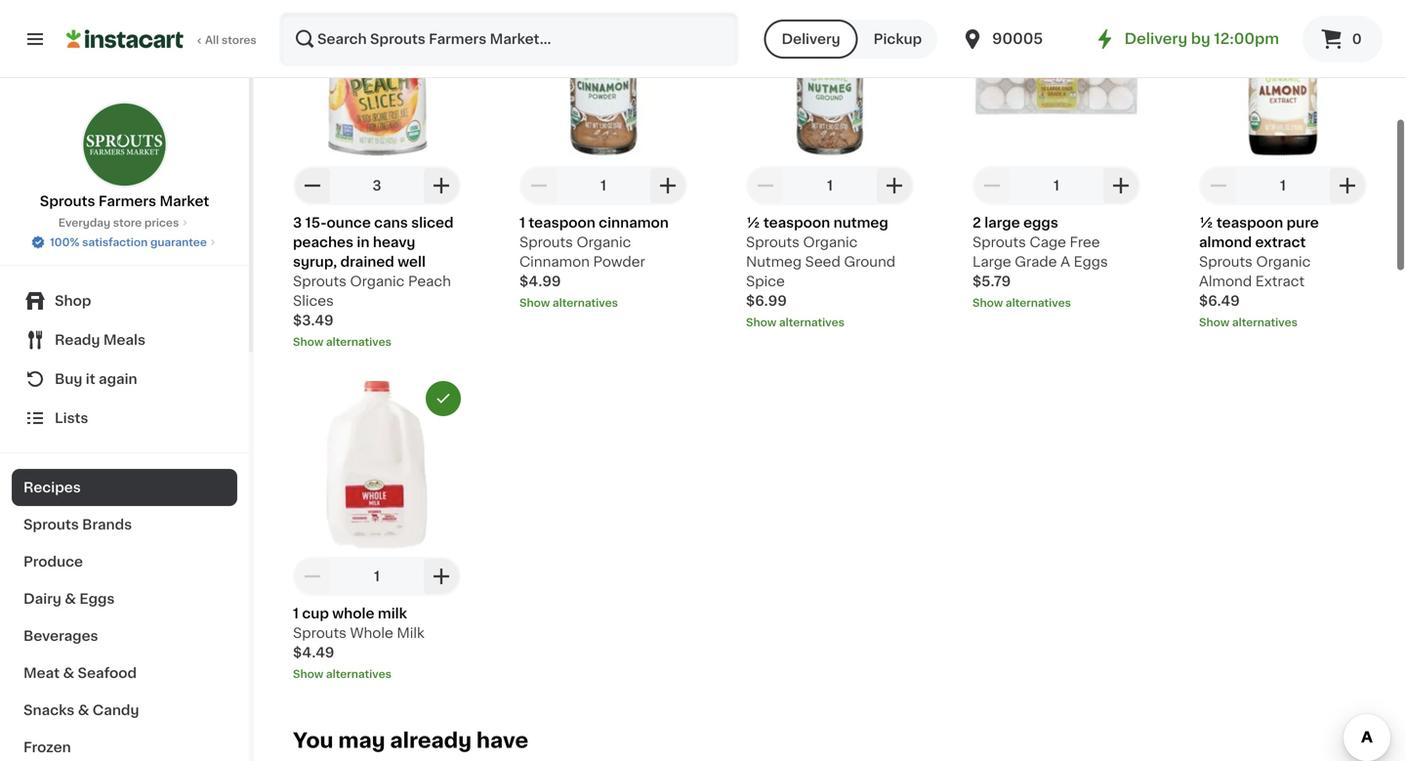 Task type: describe. For each thing, give the bounding box(es) containing it.
a
[[1061, 255, 1071, 269]]

3 for 3
[[373, 179, 382, 192]]

decrement quantity image for ½ teaspoon nutmeg
[[754, 174, 778, 197]]

peaches
[[293, 235, 354, 249]]

show inside the "1 teaspoon cinnamon sprouts organic cinnamon powder $4.99 show alternatives"
[[520, 297, 550, 308]]

alternatives inside 2 large eggs sprouts cage free large grade a eggs $5.79 show alternatives
[[1006, 297, 1072, 308]]

ground
[[844, 255, 896, 269]]

snacks & candy
[[23, 703, 139, 717]]

in
[[357, 235, 370, 249]]

1 for cinnamon
[[601, 179, 607, 192]]

$4.99
[[520, 274, 561, 288]]

lists link
[[12, 399, 237, 438]]

organic inside ½ teaspoon pure almond extract sprouts organic almond extract $6.49 show alternatives
[[1257, 255, 1311, 269]]

sprouts inside 1 cup whole milk sprouts whole milk $4.49 show alternatives
[[293, 626, 347, 640]]

teaspoon for sprouts
[[1217, 216, 1284, 229]]

decrement quantity image for ½ teaspoon pure almond extract
[[1208, 174, 1231, 197]]

delivery for delivery
[[782, 32, 841, 46]]

dairy & eggs
[[23, 592, 115, 606]]

beverages
[[23, 629, 98, 643]]

cup
[[302, 607, 329, 620]]

nutmeg
[[834, 216, 889, 229]]

almond
[[1200, 235, 1253, 249]]

increment quantity image for 1 teaspoon cinnamon
[[657, 174, 680, 197]]

delivery button
[[764, 20, 858, 59]]

1 cup whole milk sprouts whole milk $4.49 show alternatives
[[293, 607, 425, 679]]

sprouts down recipes
[[23, 518, 79, 531]]

store
[[113, 217, 142, 228]]

product group containing 3
[[293, 0, 461, 350]]

seafood
[[78, 666, 137, 680]]

frozen
[[23, 741, 71, 754]]

satisfaction
[[82, 237, 148, 248]]

& for meat
[[63, 666, 74, 680]]

eggs
[[1024, 216, 1059, 229]]

sprouts brands link
[[12, 506, 237, 543]]

& for snacks
[[78, 703, 89, 717]]

powder
[[594, 255, 646, 269]]

show inside ½ teaspoon pure almond extract sprouts organic almond extract $6.49 show alternatives
[[1200, 317, 1230, 328]]

frozen link
[[12, 729, 237, 761]]

candy
[[93, 703, 139, 717]]

show inside ½ teaspoon nutmeg sprouts organic nutmeg seed ground spice $6.99 show alternatives
[[746, 317, 777, 328]]

increment quantity image for ½ teaspoon pure almond extract
[[1336, 174, 1360, 197]]

100%
[[50, 237, 80, 248]]

again
[[99, 372, 137, 386]]

meat & seafood
[[23, 666, 137, 680]]

free
[[1070, 235, 1101, 249]]

meat
[[23, 666, 60, 680]]

already
[[390, 730, 472, 751]]

may
[[338, 730, 385, 751]]

decrement quantity image for 2 large eggs
[[981, 174, 1004, 197]]

show inside 2 large eggs sprouts cage free large grade a eggs $5.79 show alternatives
[[973, 297, 1004, 308]]

sprouts inside the "1 teaspoon cinnamon sprouts organic cinnamon powder $4.99 show alternatives"
[[520, 235, 573, 249]]

$4.49
[[293, 646, 334, 659]]

snacks
[[23, 703, 75, 717]]

show inside the 3 15-ounce cans sliced peaches in heavy syrup, drained well sprouts organic peach slices $3.49 show alternatives
[[293, 336, 324, 347]]

increment quantity image for 1 cup whole milk
[[430, 565, 453, 588]]

12:00pm
[[1215, 32, 1280, 46]]

organic inside ½ teaspoon nutmeg sprouts organic nutmeg seed ground spice $6.99 show alternatives
[[804, 235, 858, 249]]

increment quantity image for 3 15-ounce cans sliced peaches in heavy syrup, drained well
[[430, 174, 453, 197]]

spice
[[746, 274, 785, 288]]

meat & seafood link
[[12, 655, 237, 692]]

½ for ½ teaspoon nutmeg
[[746, 216, 761, 229]]

cinnamon
[[520, 255, 590, 269]]

sprouts farmers market
[[40, 194, 209, 208]]

$6.49
[[1200, 294, 1240, 308]]

Search field
[[281, 14, 737, 64]]

shop link
[[12, 281, 237, 320]]

unselect item image for 1 cup whole milk
[[435, 390, 452, 407]]

sprouts inside ½ teaspoon pure almond extract sprouts organic almond extract $6.49 show alternatives
[[1200, 255, 1253, 269]]

alternatives inside ½ teaspoon pure almond extract sprouts organic almond extract $6.49 show alternatives
[[1233, 317, 1298, 328]]

whole
[[332, 607, 375, 620]]

seed
[[806, 255, 841, 269]]

pure
[[1287, 216, 1320, 229]]

whole
[[350, 626, 394, 640]]

½ teaspoon pure almond extract sprouts organic almond extract $6.49 show alternatives
[[1200, 216, 1320, 328]]

snacks & candy link
[[12, 692, 237, 729]]

show inside 1 cup whole milk sprouts whole milk $4.49 show alternatives
[[293, 669, 324, 679]]

extract
[[1256, 235, 1307, 249]]

cage
[[1030, 235, 1067, 249]]

by
[[1192, 32, 1211, 46]]

ready meals link
[[12, 320, 237, 360]]

90005 button
[[962, 12, 1079, 66]]

3 15-ounce cans sliced peaches in heavy syrup, drained well sprouts organic peach slices $3.49 show alternatives
[[293, 216, 454, 347]]

decrement quantity image for 1 teaspoon cinnamon
[[528, 174, 551, 197]]

have
[[477, 730, 529, 751]]

decrement quantity image for cup
[[301, 565, 324, 588]]

peach
[[408, 274, 451, 288]]

farmers
[[99, 194, 156, 208]]

buy it again link
[[12, 360, 237, 399]]

everyday store prices link
[[58, 215, 191, 231]]

ready
[[55, 333, 100, 347]]

buy
[[55, 372, 82, 386]]

milk
[[378, 607, 407, 620]]

1 for nutmeg
[[828, 179, 833, 192]]

sprouts brands
[[23, 518, 132, 531]]

recipes link
[[12, 469, 237, 506]]

& for dairy
[[65, 592, 76, 606]]

0 button
[[1303, 16, 1383, 63]]

show alternatives button for $6.99
[[746, 314, 914, 330]]

pickup button
[[858, 20, 938, 59]]



Task type: vqa. For each thing, say whether or not it's contained in the screenshot.
fifth RECIPE CARD GROUP from right
no



Task type: locate. For each thing, give the bounding box(es) containing it.
decrement quantity image up nutmeg
[[754, 174, 778, 197]]

½
[[746, 216, 761, 229], [1200, 216, 1214, 229]]

well
[[398, 255, 426, 269]]

$5.79
[[973, 274, 1011, 288]]

brands
[[82, 518, 132, 531]]

0 horizontal spatial ½
[[746, 216, 761, 229]]

1 vertical spatial decrement quantity image
[[301, 565, 324, 588]]

guarantee
[[150, 237, 207, 248]]

pickup
[[874, 32, 922, 46]]

alternatives down the extract
[[1233, 317, 1298, 328]]

3 left 15-
[[293, 216, 302, 229]]

sliced
[[411, 216, 454, 229]]

increment quantity image
[[430, 174, 453, 197], [657, 174, 680, 197], [883, 174, 907, 197], [430, 565, 453, 588]]

show alternatives button for $3.49
[[293, 334, 461, 350]]

ounce
[[327, 216, 371, 229]]

unselect item image for 3
[[435, 0, 452, 16]]

1 increment quantity image from the left
[[1110, 174, 1133, 197]]

teaspoon up the almond
[[1217, 216, 1284, 229]]

& left candy
[[78, 703, 89, 717]]

sprouts inside 2 large eggs sprouts cage free large grade a eggs $5.79 show alternatives
[[973, 235, 1027, 249]]

sprouts inside ½ teaspoon nutmeg sprouts organic nutmeg seed ground spice $6.99 show alternatives
[[746, 235, 800, 249]]

unselect item image inside the product group
[[435, 0, 452, 16]]

0 vertical spatial eggs
[[1074, 255, 1109, 269]]

prices
[[144, 217, 179, 228]]

None search field
[[279, 12, 739, 66]]

3
[[373, 179, 382, 192], [293, 216, 302, 229]]

decrement quantity image inside the product group
[[301, 174, 324, 197]]

show alternatives button for $5.79
[[973, 295, 1141, 311]]

buy it again
[[55, 372, 137, 386]]

slices
[[293, 294, 334, 308]]

show down $6.99
[[746, 317, 777, 328]]

& right the dairy
[[65, 592, 76, 606]]

100% satisfaction guarantee
[[50, 237, 207, 248]]

1 for pure
[[1281, 179, 1287, 192]]

stores
[[222, 35, 257, 45]]

decrement quantity image up 15-
[[301, 174, 324, 197]]

0 horizontal spatial eggs
[[80, 592, 115, 606]]

3 up cans
[[373, 179, 382, 192]]

1 horizontal spatial delivery
[[1125, 32, 1188, 46]]

teaspoon inside ½ teaspoon nutmeg sprouts organic nutmeg seed ground spice $6.99 show alternatives
[[764, 216, 831, 229]]

organic up seed
[[804, 235, 858, 249]]

½ up the almond
[[1200, 216, 1214, 229]]

organic up powder
[[577, 235, 631, 249]]

recipes
[[23, 481, 81, 494]]

sprouts down syrup,
[[293, 274, 347, 288]]

15-
[[305, 216, 327, 229]]

unselect item image
[[435, 0, 452, 16], [661, 0, 679, 16]]

teaspoon for cinnamon
[[529, 216, 596, 229]]

& right meat
[[63, 666, 74, 680]]

service type group
[[764, 20, 938, 59]]

2 horizontal spatial teaspoon
[[1217, 216, 1284, 229]]

eggs inside 2 large eggs sprouts cage free large grade a eggs $5.79 show alternatives
[[1074, 255, 1109, 269]]

cans
[[374, 216, 408, 229]]

show down $4.99
[[520, 297, 550, 308]]

1 horizontal spatial unselect item image
[[1341, 0, 1359, 16]]

show alternatives button down seed
[[746, 314, 914, 330]]

4 decrement quantity image from the left
[[1208, 174, 1231, 197]]

teaspoon inside the "1 teaspoon cinnamon sprouts organic cinnamon powder $4.99 show alternatives"
[[529, 216, 596, 229]]

0 vertical spatial &
[[65, 592, 76, 606]]

organic inside the 3 15-ounce cans sliced peaches in heavy syrup, drained well sprouts organic peach slices $3.49 show alternatives
[[350, 274, 405, 288]]

0 horizontal spatial teaspoon
[[529, 216, 596, 229]]

extract
[[1256, 274, 1305, 288]]

alternatives down $3.49
[[326, 336, 392, 347]]

½ inside ½ teaspoon pure almond extract sprouts organic almond extract $6.49 show alternatives
[[1200, 216, 1214, 229]]

everyday store prices
[[58, 217, 179, 228]]

0 horizontal spatial 3
[[293, 216, 302, 229]]

teaspoon up nutmeg
[[764, 216, 831, 229]]

sprouts up almond
[[1200, 255, 1253, 269]]

show alternatives button for $4.99
[[520, 295, 688, 311]]

all stores link
[[66, 12, 258, 66]]

1 vertical spatial eggs
[[80, 592, 115, 606]]

sprouts up cinnamon
[[520, 235, 573, 249]]

3 inside the 3 15-ounce cans sliced peaches in heavy syrup, drained well sprouts organic peach slices $3.49 show alternatives
[[293, 216, 302, 229]]

alternatives inside ½ teaspoon nutmeg sprouts organic nutmeg seed ground spice $6.99 show alternatives
[[779, 317, 845, 328]]

decrement quantity image
[[528, 174, 551, 197], [754, 174, 778, 197], [981, 174, 1004, 197], [1208, 174, 1231, 197]]

show down $3.49
[[293, 336, 324, 347]]

1 unselect item image from the left
[[435, 0, 452, 16]]

heavy
[[373, 235, 416, 249]]

teaspoon up cinnamon
[[529, 216, 596, 229]]

alternatives down $4.99
[[553, 297, 618, 308]]

3 teaspoon from the left
[[1217, 216, 1284, 229]]

delivery by 12:00pm link
[[1094, 27, 1280, 51]]

1 inside the "1 teaspoon cinnamon sprouts organic cinnamon powder $4.99 show alternatives"
[[520, 216, 526, 229]]

½ up nutmeg
[[746, 216, 761, 229]]

product group
[[293, 0, 461, 350], [520, 0, 688, 311], [746, 0, 914, 330], [973, 0, 1141, 311], [1200, 0, 1368, 330], [293, 381, 461, 682]]

organic inside the "1 teaspoon cinnamon sprouts organic cinnamon powder $4.99 show alternatives"
[[577, 235, 631, 249]]

& inside 'link'
[[63, 666, 74, 680]]

sprouts up everyday
[[40, 194, 95, 208]]

sprouts down large
[[973, 235, 1027, 249]]

show alternatives button down $3.49
[[293, 334, 461, 350]]

$6.99
[[746, 294, 787, 308]]

show alternatives button down the extract
[[1200, 314, 1368, 330]]

decrement quantity image up large
[[981, 174, 1004, 197]]

delivery left "by"
[[1125, 32, 1188, 46]]

alternatives down grade
[[1006, 297, 1072, 308]]

1 inside 1 cup whole milk sprouts whole milk $4.49 show alternatives
[[293, 607, 299, 620]]

0 horizontal spatial unselect item image
[[435, 0, 452, 16]]

1 vertical spatial unselect item image
[[435, 390, 452, 407]]

delivery
[[1125, 32, 1188, 46], [782, 32, 841, 46]]

increment quantity image for ½ teaspoon nutmeg
[[883, 174, 907, 197]]

1 horizontal spatial eggs
[[1074, 255, 1109, 269]]

teaspoon inside ½ teaspoon pure almond extract sprouts organic almond extract $6.49 show alternatives
[[1217, 216, 1284, 229]]

ready meals
[[55, 333, 146, 347]]

3 for 3 15-ounce cans sliced peaches in heavy syrup, drained well sprouts organic peach slices $3.49 show alternatives
[[293, 216, 302, 229]]

show alternatives button down "whole"
[[293, 666, 461, 682]]

sprouts farmers market link
[[40, 102, 209, 211]]

decrement quantity image up the almond
[[1208, 174, 1231, 197]]

&
[[65, 592, 76, 606], [63, 666, 74, 680], [78, 703, 89, 717]]

ready meals button
[[12, 320, 237, 360]]

2 teaspoon from the left
[[764, 216, 831, 229]]

unselect item image for 1
[[661, 0, 679, 16]]

show
[[520, 297, 550, 308], [973, 297, 1004, 308], [746, 317, 777, 328], [1200, 317, 1230, 328], [293, 336, 324, 347], [293, 669, 324, 679]]

0 horizontal spatial increment quantity image
[[1110, 174, 1133, 197]]

1 vertical spatial 3
[[293, 216, 302, 229]]

½ for ½ teaspoon pure almond extract
[[1200, 216, 1214, 229]]

lists
[[55, 411, 88, 425]]

1 for whole
[[374, 569, 380, 583]]

shop
[[55, 294, 91, 308]]

show alternatives button down a
[[973, 295, 1141, 311]]

1 horizontal spatial 3
[[373, 179, 382, 192]]

instacart logo image
[[66, 27, 184, 51]]

100% satisfaction guarantee button
[[30, 231, 219, 250]]

delivery for delivery by 12:00pm
[[1125, 32, 1188, 46]]

show down $6.49
[[1200, 317, 1230, 328]]

1
[[601, 179, 607, 192], [828, 179, 833, 192], [1054, 179, 1060, 192], [1281, 179, 1287, 192], [520, 216, 526, 229], [374, 569, 380, 583], [293, 607, 299, 620]]

2 decrement quantity image from the left
[[754, 174, 778, 197]]

all
[[205, 35, 219, 45]]

increment quantity image for 2 large eggs
[[1110, 174, 1133, 197]]

unselect item image
[[1341, 0, 1359, 16], [435, 390, 452, 407]]

sprouts
[[40, 194, 95, 208], [520, 235, 573, 249], [746, 235, 800, 249], [973, 235, 1027, 249], [1200, 255, 1253, 269], [293, 274, 347, 288], [23, 518, 79, 531], [293, 626, 347, 640]]

organic down extract
[[1257, 255, 1311, 269]]

1 decrement quantity image from the left
[[528, 174, 551, 197]]

0 horizontal spatial unselect item image
[[435, 390, 452, 407]]

show alternatives button for $6.49
[[1200, 314, 1368, 330]]

sprouts up nutmeg
[[746, 235, 800, 249]]

decrement quantity image up cup
[[301, 565, 324, 588]]

1 teaspoon from the left
[[529, 216, 596, 229]]

0 vertical spatial decrement quantity image
[[301, 174, 324, 197]]

market
[[160, 194, 209, 208]]

½ teaspoon nutmeg sprouts organic nutmeg seed ground spice $6.99 show alternatives
[[746, 216, 896, 328]]

you may already have
[[293, 730, 529, 751]]

1 decrement quantity image from the top
[[301, 174, 324, 197]]

delivery inside delivery button
[[782, 32, 841, 46]]

show down "$5.79"
[[973, 297, 1004, 308]]

decrement quantity image for 15-
[[301, 174, 324, 197]]

dairy & eggs link
[[12, 580, 237, 617]]

1 horizontal spatial increment quantity image
[[1336, 174, 1360, 197]]

0 horizontal spatial delivery
[[782, 32, 841, 46]]

drained
[[341, 255, 395, 269]]

1 for eggs
[[1054, 179, 1060, 192]]

delivery left the 'pickup'
[[782, 32, 841, 46]]

eggs
[[1074, 255, 1109, 269], [80, 592, 115, 606]]

$3.49
[[293, 313, 334, 327]]

alternatives inside the "1 teaspoon cinnamon sprouts organic cinnamon powder $4.99 show alternatives"
[[553, 297, 618, 308]]

alternatives down "whole"
[[326, 669, 392, 679]]

sprouts inside the 3 15-ounce cans sliced peaches in heavy syrup, drained well sprouts organic peach slices $3.49 show alternatives
[[293, 274, 347, 288]]

1 ½ from the left
[[746, 216, 761, 229]]

you
[[293, 730, 334, 751]]

nutmeg
[[746, 255, 802, 269]]

0 vertical spatial 3
[[373, 179, 382, 192]]

eggs down free
[[1074, 255, 1109, 269]]

dairy
[[23, 592, 61, 606]]

2 ½ from the left
[[1200, 216, 1214, 229]]

teaspoon for nutmeg
[[764, 216, 831, 229]]

unselect item image for ½ teaspoon pure almond extract
[[1341, 0, 1359, 16]]

1 vertical spatial &
[[63, 666, 74, 680]]

0 vertical spatial unselect item image
[[1341, 0, 1359, 16]]

it
[[86, 372, 95, 386]]

2
[[973, 216, 982, 229]]

alternatives down $6.99
[[779, 317, 845, 328]]

produce link
[[12, 543, 237, 580]]

decrement quantity image up cinnamon
[[528, 174, 551, 197]]

½ inside ½ teaspoon nutmeg sprouts organic nutmeg seed ground spice $6.99 show alternatives
[[746, 216, 761, 229]]

increment quantity image
[[1110, 174, 1133, 197], [1336, 174, 1360, 197]]

2 decrement quantity image from the top
[[301, 565, 324, 588]]

everyday
[[58, 217, 110, 228]]

meals
[[103, 333, 146, 347]]

sprouts farmers market logo image
[[82, 102, 168, 188]]

1 teaspoon cinnamon sprouts organic cinnamon powder $4.99 show alternatives
[[520, 216, 669, 308]]

cinnamon
[[599, 216, 669, 229]]

organic down drained
[[350, 274, 405, 288]]

produce
[[23, 555, 83, 569]]

decrement quantity image
[[301, 174, 324, 197], [301, 565, 324, 588]]

syrup,
[[293, 255, 337, 269]]

alternatives inside the 3 15-ounce cans sliced peaches in heavy syrup, drained well sprouts organic peach slices $3.49 show alternatives
[[326, 336, 392, 347]]

3 decrement quantity image from the left
[[981, 174, 1004, 197]]

2 increment quantity image from the left
[[1336, 174, 1360, 197]]

all stores
[[205, 35, 257, 45]]

1 horizontal spatial unselect item image
[[661, 0, 679, 16]]

delivery by 12:00pm
[[1125, 32, 1280, 46]]

show alternatives button
[[520, 295, 688, 311], [973, 295, 1141, 311], [746, 314, 914, 330], [1200, 314, 1368, 330], [293, 334, 461, 350], [293, 666, 461, 682]]

delivery inside 'delivery by 12:00pm' "link"
[[1125, 32, 1188, 46]]

show alternatives button for $4.49
[[293, 666, 461, 682]]

0
[[1353, 32, 1363, 46]]

show alternatives button down powder
[[520, 295, 688, 311]]

1 horizontal spatial ½
[[1200, 216, 1214, 229]]

alternatives inside 1 cup whole milk sprouts whole milk $4.49 show alternatives
[[326, 669, 392, 679]]

show down the $4.49
[[293, 669, 324, 679]]

eggs up the beverages link
[[80, 592, 115, 606]]

2 vertical spatial &
[[78, 703, 89, 717]]

2 unselect item image from the left
[[661, 0, 679, 16]]

beverages link
[[12, 617, 237, 655]]

1 horizontal spatial teaspoon
[[764, 216, 831, 229]]

sprouts down cup
[[293, 626, 347, 640]]



